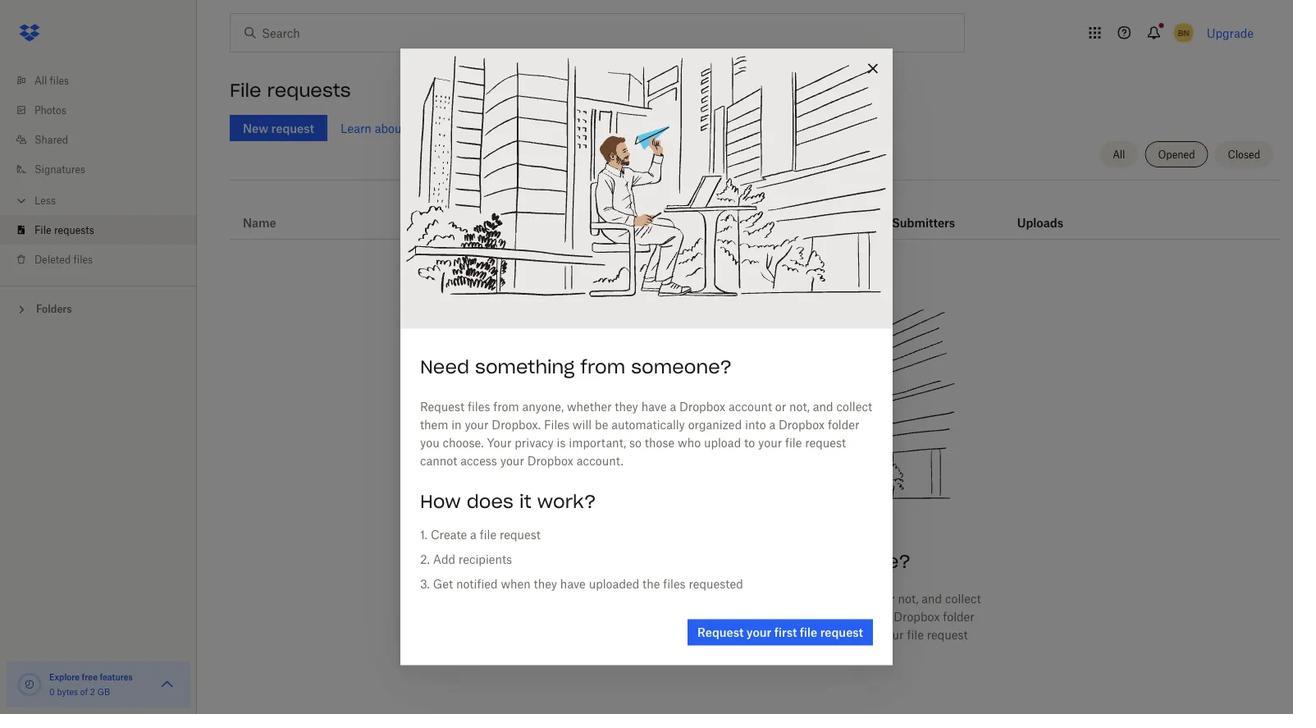 Task type: locate. For each thing, give the bounding box(es) containing it.
row containing name
[[230, 186, 1280, 240]]

upgrade
[[1207, 26, 1254, 40]]

or
[[776, 400, 787, 414], [884, 591, 895, 605]]

1 horizontal spatial access
[[694, 646, 731, 660]]

0 vertical spatial upload
[[704, 436, 741, 450]]

they
[[615, 400, 638, 414], [534, 577, 557, 591], [724, 591, 747, 605]]

important,
[[569, 436, 626, 450], [691, 628, 748, 641]]

1 horizontal spatial anyone,
[[631, 591, 673, 605]]

row
[[230, 186, 1280, 240]]

2
[[90, 687, 95, 697]]

1 vertical spatial so
[[751, 628, 764, 641]]

upload inside dialog
[[704, 436, 741, 450]]

request
[[420, 400, 465, 414], [529, 591, 573, 605], [698, 625, 744, 639]]

1 horizontal spatial you
[[542, 628, 562, 641]]

collect
[[837, 400, 873, 414], [945, 591, 981, 605]]

photos
[[34, 104, 66, 116]]

1 vertical spatial files
[[659, 609, 685, 623]]

quota usage element
[[16, 671, 43, 698]]

file requests
[[230, 79, 351, 102], [34, 224, 94, 236]]

account. down request your first file request
[[810, 646, 857, 660]]

0 horizontal spatial files
[[544, 418, 570, 432]]

1 vertical spatial or
[[884, 591, 895, 605]]

1 vertical spatial folder
[[943, 609, 975, 623]]

0 horizontal spatial collect
[[837, 400, 873, 414]]

0 horizontal spatial to
[[744, 436, 755, 450]]

0 horizontal spatial access
[[461, 454, 497, 468]]

0 vertical spatial and
[[813, 400, 834, 414]]

upload
[[704, 436, 741, 450], [826, 628, 863, 641]]

column header
[[892, 193, 958, 232], [1018, 193, 1083, 232]]

will down requested
[[688, 609, 707, 623]]

file
[[409, 121, 426, 135], [785, 436, 802, 450], [480, 528, 497, 542], [800, 625, 818, 639], [907, 628, 924, 641]]

your inside button
[[747, 625, 772, 639]]

cannot down the at bottom
[[653, 646, 691, 660]]

need
[[420, 355, 470, 378], [599, 550, 648, 573]]

0 horizontal spatial column header
[[892, 193, 958, 232]]

0 vertical spatial collect
[[837, 400, 873, 414]]

1 horizontal spatial something
[[654, 550, 754, 573]]

account. up work?
[[577, 454, 624, 468]]

0 horizontal spatial upload
[[704, 436, 741, 450]]

choose. up how
[[443, 436, 484, 450]]

dropbox. up how does it work?
[[492, 418, 541, 432]]

0 vertical spatial access
[[461, 454, 497, 468]]

privacy down the at bottom
[[637, 628, 676, 641]]

all files link
[[13, 66, 197, 95]]

1 vertical spatial request files from anyone, whether they have a dropbox account or not, and collect them in your dropbox. files will be automatically organized into a dropbox folder you choose. your privacy is important, so those who upload to your file request cannot access your dropbox account.
[[529, 591, 981, 660]]

0 horizontal spatial be
[[595, 418, 608, 432]]

your down uploaded
[[609, 628, 634, 641]]

0 vertical spatial in
[[452, 418, 462, 432]]

your up how does it work?
[[487, 436, 512, 450]]

organized
[[688, 418, 742, 432], [804, 609, 857, 623]]

to
[[744, 436, 755, 450], [866, 628, 877, 641]]

1 horizontal spatial choose.
[[565, 628, 606, 641]]

something
[[475, 355, 575, 378], [654, 550, 754, 573]]

deleted files
[[34, 253, 93, 266]]

1 horizontal spatial files
[[659, 609, 685, 623]]

your
[[487, 436, 512, 450], [609, 628, 634, 641]]

in
[[452, 418, 462, 432], [567, 609, 577, 623]]

2.
[[420, 552, 430, 566]]

dialog
[[401, 49, 893, 665]]

requests inside list item
[[54, 224, 94, 236]]

1 vertical spatial someone?
[[810, 550, 911, 573]]

name
[[243, 215, 276, 229]]

dropbox. down uploaded
[[607, 609, 656, 623]]

0 vertical spatial something
[[475, 355, 575, 378]]

0 vertical spatial all
[[34, 74, 47, 87]]

signatures link
[[13, 154, 197, 184]]

all left opened
[[1113, 148, 1126, 160]]

choose. down the 3. get notified when they have uploaded the files requested
[[565, 628, 606, 641]]

3. get notified when they have uploaded the files requested
[[420, 577, 744, 591]]

0 horizontal spatial something
[[475, 355, 575, 378]]

0 vertical spatial file
[[230, 79, 261, 102]]

privacy
[[515, 436, 554, 450], [637, 628, 676, 641]]

requests up learn
[[267, 79, 351, 102]]

1 horizontal spatial in
[[567, 609, 577, 623]]

1 horizontal spatial file
[[230, 79, 261, 102]]

file requests inside list item
[[34, 224, 94, 236]]

into
[[745, 418, 766, 432], [860, 609, 881, 623]]

1 vertical spatial cannot
[[653, 646, 691, 660]]

them up how
[[420, 418, 448, 432]]

will
[[573, 418, 592, 432], [688, 609, 707, 623]]

have
[[642, 400, 667, 414], [561, 577, 586, 591], [750, 591, 776, 605]]

how does it work?
[[420, 490, 596, 513]]

need something from someone?
[[420, 355, 732, 378], [599, 550, 911, 573]]

explore free features 0 bytes of 2 gb
[[49, 672, 133, 697]]

request files from anyone, whether they have a dropbox account or not, and collect them in your dropbox. files will be automatically organized into a dropbox folder you choose. your privacy is important, so those who upload to your file request cannot access your dropbox account.
[[420, 400, 873, 468], [529, 591, 981, 660]]

1 vertical spatial collect
[[945, 591, 981, 605]]

account
[[729, 400, 772, 414], [838, 591, 881, 605]]

1 horizontal spatial have
[[642, 400, 667, 414]]

0 horizontal spatial need
[[420, 355, 470, 378]]

access down requested
[[694, 646, 731, 660]]

0 horizontal spatial folder
[[828, 418, 860, 432]]

choose.
[[443, 436, 484, 450], [565, 628, 606, 641]]

deleted files link
[[13, 245, 197, 274]]

important, up work?
[[569, 436, 626, 450]]

0 vertical spatial organized
[[688, 418, 742, 432]]

1 vertical spatial anyone,
[[631, 591, 673, 605]]

you up how
[[420, 436, 440, 450]]

is
[[557, 436, 566, 450], [679, 628, 688, 641]]

3.
[[420, 577, 430, 591]]

opened
[[1159, 148, 1196, 160]]

0 horizontal spatial all
[[34, 74, 47, 87]]

privacy up it
[[515, 436, 554, 450]]

1 horizontal spatial dropbox.
[[607, 609, 656, 623]]

requests right the about
[[429, 121, 476, 135]]

files down the at bottom
[[659, 609, 685, 623]]

so
[[630, 436, 642, 450], [751, 628, 764, 641]]

shared
[[34, 133, 68, 146]]

all
[[34, 74, 47, 87], [1113, 148, 1126, 160]]

0 vertical spatial will
[[573, 418, 592, 432]]

0 vertical spatial automatically
[[612, 418, 685, 432]]

created button
[[516, 213, 561, 232]]

whether
[[567, 400, 612, 414], [676, 591, 721, 605]]

upgrade link
[[1207, 26, 1254, 40]]

you down the 3. get notified when they have uploaded the files requested
[[542, 628, 562, 641]]

dropbox
[[680, 400, 726, 414], [779, 418, 825, 432], [527, 454, 574, 468], [788, 591, 835, 605], [894, 609, 940, 623], [761, 646, 807, 660]]

1 vertical spatial file
[[34, 224, 51, 236]]

0 vertical spatial account.
[[577, 454, 624, 468]]

files
[[50, 74, 69, 87], [74, 253, 93, 266], [468, 400, 490, 414], [663, 577, 686, 591], [577, 591, 599, 605]]

folder
[[828, 418, 860, 432], [943, 609, 975, 623]]

0 horizontal spatial account
[[729, 400, 772, 414]]

0 horizontal spatial so
[[630, 436, 642, 450]]

files up work?
[[544, 418, 570, 432]]

0 horizontal spatial them
[[420, 418, 448, 432]]

all up the photos
[[34, 74, 47, 87]]

list
[[0, 56, 197, 286]]

cannot
[[420, 454, 457, 468], [653, 646, 691, 660]]

less image
[[13, 192, 30, 209]]

files
[[544, 418, 570, 432], [659, 609, 685, 623]]

you
[[420, 436, 440, 450], [542, 628, 562, 641]]

1 vertical spatial important,
[[691, 628, 748, 641]]

list containing all files
[[0, 56, 197, 286]]

in up how
[[452, 418, 462, 432]]

1 vertical spatial organized
[[804, 609, 857, 623]]

cannot up how
[[420, 454, 457, 468]]

0 vertical spatial cannot
[[420, 454, 457, 468]]

0 horizontal spatial file
[[34, 224, 51, 236]]

1 horizontal spatial automatically
[[727, 609, 800, 623]]

bytes
[[57, 687, 78, 697]]

0 horizontal spatial those
[[645, 436, 675, 450]]

file requests up deleted files
[[34, 224, 94, 236]]

0 vertical spatial folder
[[828, 418, 860, 432]]

1 vertical spatial all
[[1113, 148, 1126, 160]]

0 vertical spatial into
[[745, 418, 766, 432]]

anyone,
[[522, 400, 564, 414], [631, 591, 673, 605]]

all inside button
[[1113, 148, 1126, 160]]

1 horizontal spatial need
[[599, 550, 648, 573]]

1 horizontal spatial into
[[860, 609, 881, 623]]

less
[[34, 194, 56, 206]]

2 horizontal spatial request
[[698, 625, 744, 639]]

0 horizontal spatial not,
[[790, 400, 810, 414]]

2 horizontal spatial have
[[750, 591, 776, 605]]

all button
[[1100, 141, 1139, 167]]

in down the 3. get notified when they have uploaded the files requested
[[567, 609, 577, 623]]

1 vertical spatial your
[[609, 628, 634, 641]]

1 horizontal spatial important,
[[691, 628, 748, 641]]

file
[[230, 79, 261, 102], [34, 224, 51, 236]]

0 horizontal spatial file requests
[[34, 224, 94, 236]]

1 vertical spatial upload
[[826, 628, 863, 641]]

request inside button
[[821, 625, 863, 639]]

who
[[678, 436, 701, 450], [800, 628, 823, 641]]

not,
[[790, 400, 810, 414], [898, 591, 919, 605]]

request
[[805, 436, 846, 450], [500, 528, 541, 542], [821, 625, 863, 639], [927, 628, 968, 641]]

be
[[595, 418, 608, 432], [710, 609, 724, 623]]

0 horizontal spatial automatically
[[612, 418, 685, 432]]

0 horizontal spatial whether
[[567, 400, 612, 414]]

0 vertical spatial need
[[420, 355, 470, 378]]

of
[[80, 687, 88, 697]]

will up work?
[[573, 418, 592, 432]]

them
[[420, 418, 448, 432], [535, 609, 564, 623]]

file requests link
[[13, 215, 197, 245]]

0 vertical spatial to
[[744, 436, 755, 450]]

account.
[[577, 454, 624, 468], [810, 646, 857, 660]]

0 vertical spatial need something from someone?
[[420, 355, 732, 378]]

dropbox.
[[492, 418, 541, 432], [607, 609, 656, 623]]

requested
[[689, 577, 744, 591]]

shared link
[[13, 125, 197, 154]]

1 vertical spatial automatically
[[727, 609, 800, 623]]

requests
[[267, 79, 351, 102], [429, 121, 476, 135], [54, 224, 94, 236]]

0 horizontal spatial requests
[[54, 224, 94, 236]]

access up the does
[[461, 454, 497, 468]]

from
[[581, 355, 626, 378], [493, 400, 519, 414], [760, 550, 804, 573], [602, 591, 628, 605]]

1 horizontal spatial column header
[[1018, 193, 1083, 232]]

all inside "list"
[[34, 74, 47, 87]]

and
[[813, 400, 834, 414], [922, 591, 942, 605]]

them down the 3. get notified when they have uploaded the files requested
[[535, 609, 564, 623]]

1 vertical spatial who
[[800, 628, 823, 641]]

0 vertical spatial request
[[420, 400, 465, 414]]

all for all
[[1113, 148, 1126, 160]]

the
[[643, 577, 660, 591]]

important, down requested
[[691, 628, 748, 641]]

0 vertical spatial those
[[645, 436, 675, 450]]

0 vertical spatial file requests
[[230, 79, 351, 102]]

file requests up learn
[[230, 79, 351, 102]]

a
[[670, 400, 676, 414], [769, 418, 776, 432], [470, 528, 477, 542], [779, 591, 785, 605], [885, 609, 891, 623]]

your
[[465, 418, 489, 432], [758, 436, 782, 450], [500, 454, 524, 468], [580, 609, 604, 623], [747, 625, 772, 639], [880, 628, 904, 641], [734, 646, 758, 660]]

requests up deleted files
[[54, 224, 94, 236]]

those
[[645, 436, 675, 450], [767, 628, 797, 641]]



Task type: vqa. For each thing, say whether or not it's contained in the screenshot.
the topmost Privacy
yes



Task type: describe. For each thing, give the bounding box(es) containing it.
features
[[100, 672, 133, 682]]

learn
[[341, 121, 372, 135]]

0 horizontal spatial request
[[420, 400, 465, 414]]

0 vertical spatial request files from anyone, whether they have a dropbox account or not, and collect them in your dropbox. files will be automatically organized into a dropbox folder you choose. your privacy is important, so those who upload to your file request cannot access your dropbox account.
[[420, 400, 873, 468]]

notified
[[456, 577, 498, 591]]

closed button
[[1215, 141, 1274, 167]]

all files
[[34, 74, 69, 87]]

0 horizontal spatial account.
[[577, 454, 624, 468]]

automatically inside dialog
[[612, 418, 685, 432]]

1 horizontal spatial collect
[[945, 591, 981, 605]]

1 vertical spatial something
[[654, 550, 754, 573]]

1 vertical spatial will
[[688, 609, 707, 623]]

1 vertical spatial whether
[[676, 591, 721, 605]]

1 horizontal spatial they
[[615, 400, 638, 414]]

0 vertical spatial anyone,
[[522, 400, 564, 414]]

0 horizontal spatial choose.
[[443, 436, 484, 450]]

opened button
[[1145, 141, 1209, 167]]

0 vertical spatial so
[[630, 436, 642, 450]]

1 horizontal spatial organized
[[804, 609, 857, 623]]

all for all files
[[34, 74, 47, 87]]

0 vertical spatial account
[[729, 400, 772, 414]]

1 horizontal spatial or
[[884, 591, 895, 605]]

request inside button
[[698, 625, 744, 639]]

2 horizontal spatial requests
[[429, 121, 476, 135]]

add
[[433, 552, 456, 566]]

0 vertical spatial you
[[420, 436, 440, 450]]

dialog containing need something from someone?
[[401, 49, 893, 665]]

about
[[375, 121, 406, 135]]

1 horizontal spatial to
[[866, 628, 877, 641]]

1 horizontal spatial folder
[[943, 609, 975, 623]]

first
[[775, 625, 797, 639]]

1 vertical spatial dropbox.
[[607, 609, 656, 623]]

1 vertical spatial is
[[679, 628, 688, 641]]

2 horizontal spatial they
[[724, 591, 747, 605]]

1 horizontal spatial be
[[710, 609, 724, 623]]

2. add recipients
[[420, 552, 512, 566]]

0
[[49, 687, 55, 697]]

0 horizontal spatial someone?
[[631, 355, 732, 378]]

get
[[433, 577, 453, 591]]

photos link
[[13, 95, 197, 125]]

1 vertical spatial choose.
[[565, 628, 606, 641]]

free
[[82, 672, 98, 682]]

1 horizontal spatial them
[[535, 609, 564, 623]]

file inside list item
[[34, 224, 51, 236]]

1.
[[420, 528, 428, 542]]

explore
[[49, 672, 80, 682]]

1 horizontal spatial so
[[751, 628, 764, 641]]

folders
[[36, 303, 72, 315]]

request your first file request button
[[688, 619, 873, 646]]

2 column header from the left
[[1018, 193, 1083, 232]]

work?
[[537, 490, 596, 513]]

deleted
[[34, 253, 71, 266]]

when
[[501, 577, 531, 591]]

created
[[516, 215, 561, 229]]

0 horizontal spatial important,
[[569, 436, 626, 450]]

0 horizontal spatial privacy
[[515, 436, 554, 450]]

1 vertical spatial in
[[567, 609, 577, 623]]

0 horizontal spatial organized
[[688, 418, 742, 432]]

0 vertical spatial whether
[[567, 400, 612, 414]]

1 vertical spatial privacy
[[637, 628, 676, 641]]

0 vertical spatial or
[[776, 400, 787, 414]]

1 horizontal spatial your
[[609, 628, 634, 641]]

closed
[[1228, 148, 1261, 160]]

0 vertical spatial your
[[487, 436, 512, 450]]

file requests list item
[[0, 215, 197, 245]]

1 horizontal spatial request
[[529, 591, 573, 605]]

0 horizontal spatial in
[[452, 418, 462, 432]]

0 vertical spatial requests
[[267, 79, 351, 102]]

1 column header from the left
[[892, 193, 958, 232]]

file inside button
[[800, 625, 818, 639]]

1 horizontal spatial cannot
[[653, 646, 691, 660]]

uploaded
[[589, 577, 640, 591]]

learn about file requests link
[[341, 121, 476, 135]]

1 vertical spatial need something from someone?
[[599, 550, 911, 573]]

does
[[467, 490, 514, 513]]

1 horizontal spatial not,
[[898, 591, 919, 605]]

cannot inside dialog
[[420, 454, 457, 468]]

1 vertical spatial account
[[838, 591, 881, 605]]

folders button
[[0, 296, 197, 321]]

1 vertical spatial and
[[922, 591, 942, 605]]

it
[[519, 490, 532, 513]]

1 vertical spatial you
[[542, 628, 562, 641]]

1 horizontal spatial file requests
[[230, 79, 351, 102]]

0 horizontal spatial who
[[678, 436, 701, 450]]

0 vertical spatial is
[[557, 436, 566, 450]]

1. create a file request
[[420, 528, 541, 542]]

0 vertical spatial files
[[544, 418, 570, 432]]

pro trial element
[[762, 213, 788, 232]]

1 horizontal spatial those
[[767, 628, 797, 641]]

1 vertical spatial into
[[860, 609, 881, 623]]

learn about file requests
[[341, 121, 476, 135]]

0 horizontal spatial they
[[534, 577, 557, 591]]

dropbox image
[[13, 16, 46, 49]]

need something from someone? inside dialog
[[420, 355, 732, 378]]

create
[[431, 528, 467, 542]]

0 vertical spatial dropbox.
[[492, 418, 541, 432]]

0 horizontal spatial have
[[561, 577, 586, 591]]

recipients
[[459, 552, 512, 566]]

how
[[420, 490, 461, 513]]

signatures
[[34, 163, 85, 175]]

1 horizontal spatial account.
[[810, 646, 857, 660]]

1 horizontal spatial who
[[800, 628, 823, 641]]

gb
[[97, 687, 110, 697]]

0 vertical spatial be
[[595, 418, 608, 432]]

request your first file request
[[698, 625, 863, 639]]



